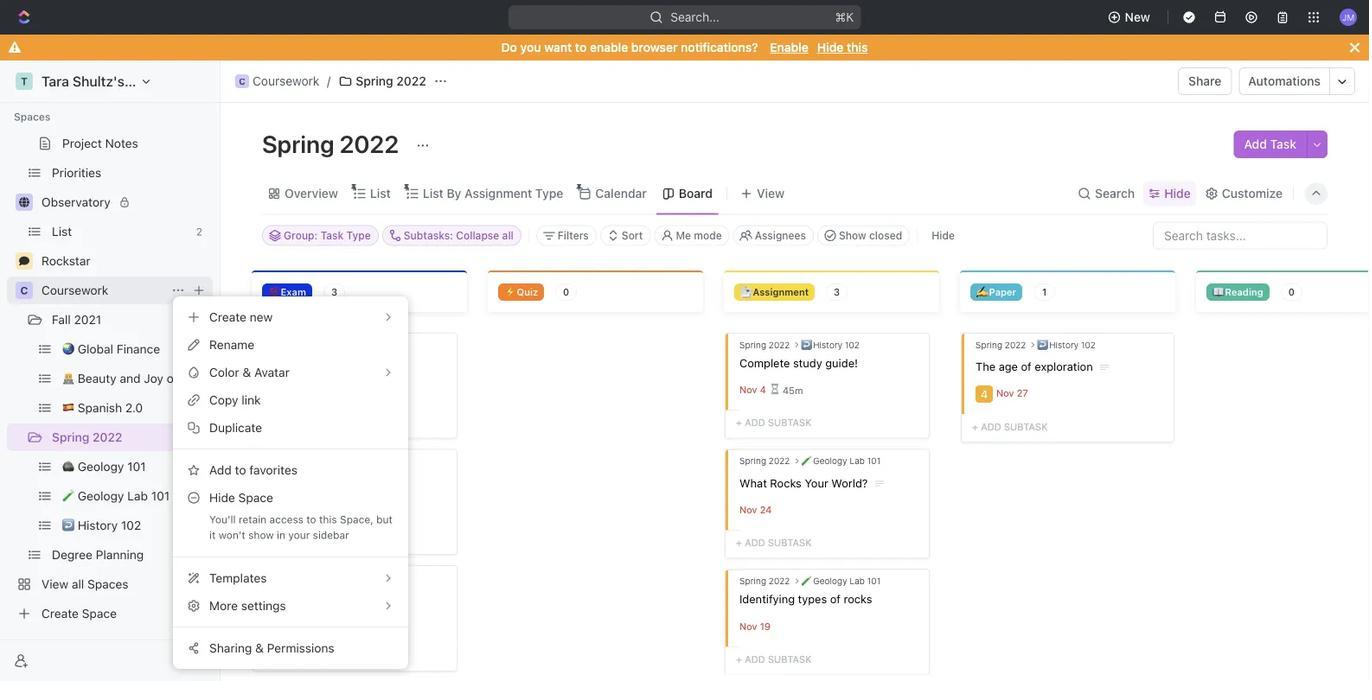 Task type: describe. For each thing, give the bounding box(es) containing it.
🧪 up the identifying types of rocks
[[801, 576, 811, 586]]

+ right sharing on the bottom left
[[264, 650, 270, 661]]

📑  assignment
[[741, 286, 809, 298]]

hide space
[[209, 491, 273, 505]]

enable
[[590, 40, 628, 55]]

world?
[[832, 476, 868, 489]]

0 horizontal spatial assignment
[[465, 186, 532, 201]]

spring 2022 inside the sidebar navigation
[[52, 430, 122, 445]]

+ down the the
[[972, 421, 978, 432]]

hide inside button
[[932, 230, 955, 242]]

✍️
[[977, 286, 987, 298]]

+ down identifying
[[736, 654, 742, 665]]

spring 2022 exam
[[267, 456, 318, 485]]

type
[[535, 186, 564, 201]]

more settings link
[[180, 593, 401, 620]]

types
[[798, 593, 827, 606]]

your
[[805, 476, 829, 489]]

💯
[[268, 286, 278, 298]]

list for list
[[370, 186, 391, 201]]

rename
[[209, 338, 254, 352]]

0 vertical spatial coursework
[[253, 74, 319, 88]]

copy
[[209, 393, 238, 407]]

list by assignment type link
[[419, 182, 564, 206]]

geology up your
[[813, 456, 848, 466]]

1 ↩️ from the left
[[801, 340, 811, 350]]

the
[[976, 360, 996, 373]]

add to favorites link
[[180, 457, 401, 484]]

+ left in
[[264, 534, 270, 545]]

new button
[[1101, 3, 1161, 31]]

sidebar navigation
[[0, 0, 221, 682]]

4
[[981, 388, 988, 401]]

hide button
[[1144, 182, 1196, 206]]

add task button
[[1234, 131, 1307, 158]]

add down more settings link
[[273, 650, 293, 661]]

0 vertical spatial exam
[[281, 286, 306, 298]]

🧪 down the 'sidebar'
[[329, 572, 339, 582]]

list link
[[367, 182, 391, 206]]

duplicate link
[[180, 414, 401, 442]]

new
[[1125, 10, 1151, 24]]

do you want to enable browser notifications? enable hide this
[[501, 40, 868, 55]]

sharing & permissions link
[[180, 635, 401, 663]]

customize
[[1222, 186, 1283, 201]]

board link
[[676, 182, 713, 206]]

geology up types
[[813, 576, 848, 586]]

settings
[[241, 599, 286, 613]]

observatory
[[42, 195, 111, 209]]

add task
[[1245, 137, 1297, 151]]

2 ↩️ history 102 from the left
[[1038, 340, 1096, 350]]

✍️  paper
[[977, 286, 1017, 298]]

subtask down the identifying types of rocks
[[768, 654, 812, 665]]

tree inside the sidebar navigation
[[7, 0, 213, 628]]

copy link link
[[180, 387, 401, 414]]

fall 2021 link
[[52, 306, 164, 334]]

add up identifying
[[745, 537, 765, 549]]

search button
[[1073, 182, 1140, 206]]

1 vertical spatial 1
[[299, 356, 304, 369]]

0 horizontal spatial spring 2022 link
[[52, 424, 164, 452]]

2 102 from the left
[[1081, 340, 1096, 350]]

geology down the 'sidebar'
[[341, 572, 375, 582]]

to for access
[[306, 514, 316, 526]]

🧪  geology lab 101 up world?
[[801, 456, 881, 466]]

📖  reading
[[1213, 286, 1264, 298]]

duplicate
[[209, 421, 262, 435]]

identifying types of rocks
[[740, 593, 873, 606]]

overview
[[285, 186, 338, 201]]

fall
[[52, 313, 71, 327]]

add down the access
[[273, 534, 293, 545]]

💯 exam
[[268, 286, 306, 298]]

+ add subtask up identifying
[[736, 537, 812, 549]]

reading
[[1225, 286, 1264, 298]]

spring inside spring 2022 exam
[[267, 456, 294, 466]]

1 vertical spatial to
[[235, 463, 246, 478]]

🧪  geology lab 101 down the 'sidebar'
[[329, 572, 409, 582]]

coursework, , element inside the sidebar navigation
[[16, 282, 33, 299]]

browser
[[631, 40, 678, 55]]

c for c
[[20, 285, 28, 297]]

list for list by assignment type
[[423, 186, 444, 201]]

coursework inside the sidebar navigation
[[42, 283, 108, 298]]

3 for 📑  assignment
[[834, 286, 840, 298]]

add up what
[[745, 417, 765, 428]]

what rocks your world?
[[740, 476, 868, 489]]

complete study guide!
[[740, 356, 858, 369]]

📑
[[741, 286, 751, 298]]

coursework link
[[42, 277, 164, 305]]

templates
[[209, 571, 267, 586]]

notifications?
[[681, 40, 758, 55]]

add down the 4 on the right of page
[[981, 421, 1002, 432]]

enable
[[770, 40, 809, 55]]

Search tasks... text field
[[1154, 223, 1327, 249]]

🧪  geology lab 101 up rocks
[[801, 576, 881, 586]]

access
[[270, 514, 304, 526]]

templates link
[[180, 565, 401, 593]]

hide inside dropdown button
[[1165, 186, 1191, 201]]

more settings
[[209, 599, 286, 613]]

3 for 💯 exam
[[331, 286, 337, 298]]

subtask down more settings link
[[296, 650, 340, 661]]

it
[[209, 529, 216, 542]]

⚡️ quiz
[[504, 286, 538, 298]]

color & avatar button
[[180, 359, 401, 387]]

sharing
[[209, 642, 252, 656]]

task
[[1271, 137, 1297, 151]]

rocks
[[844, 593, 873, 606]]

hide button
[[925, 225, 962, 246]]

but
[[376, 514, 393, 526]]

copy link
[[209, 393, 261, 407]]

permissions
[[267, 642, 334, 656]]

by
[[447, 186, 461, 201]]

rename link
[[180, 331, 401, 359]]

lab down the but
[[378, 572, 393, 582]]

+ add subtask down complete
[[736, 417, 812, 428]]

you
[[520, 40, 541, 55]]

0 vertical spatial this
[[847, 40, 868, 55]]

link
[[242, 393, 261, 407]]

1 horizontal spatial coursework, , element
[[235, 74, 249, 88]]

won't
[[219, 529, 246, 542]]

search
[[1095, 186, 1135, 201]]

1 horizontal spatial spring 2022 link
[[334, 71, 431, 92]]

+ add subtask down the access
[[264, 534, 340, 545]]

create new link
[[180, 304, 401, 331]]



Task type: locate. For each thing, give the bounding box(es) containing it.
spring 2022 link
[[334, 71, 431, 92], [52, 424, 164, 452]]

do
[[501, 40, 517, 55]]

1 list from the left
[[370, 186, 391, 201]]

add
[[1245, 137, 1267, 151], [745, 417, 765, 428], [981, 421, 1002, 432], [209, 463, 232, 478], [273, 534, 293, 545], [745, 537, 765, 549], [273, 650, 293, 661], [745, 654, 765, 665]]

subtask up the identifying types of rocks
[[768, 537, 812, 549]]

1 horizontal spatial history
[[1050, 340, 1079, 350]]

complete
[[740, 356, 790, 369]]

assignees button
[[733, 225, 814, 246]]

subtask down the access
[[296, 534, 340, 545]]

& inside the sharing & permissions link
[[255, 642, 264, 656]]

exploration
[[1035, 360, 1093, 373]]

assignees
[[755, 230, 806, 242]]

↩️ up the age of exploration
[[1038, 340, 1047, 350]]

list left by
[[423, 186, 444, 201]]

1 ↩️ history 102 from the left
[[801, 340, 860, 350]]

tree containing observatory
[[7, 0, 213, 628]]

of right age at the bottom of page
[[1021, 360, 1032, 373]]

0 right reading on the top right
[[1289, 286, 1295, 298]]

list inside list link
[[370, 186, 391, 201]]

1 vertical spatial c
[[20, 285, 28, 297]]

observatory link
[[42, 189, 209, 216]]

1 horizontal spatial 1
[[299, 356, 304, 369]]

1 vertical spatial assignment
[[753, 286, 809, 298]]

to inside you'll retain access to this space, but it won't show in your sidebar
[[306, 514, 316, 526]]

1 horizontal spatial assignment
[[753, 286, 809, 298]]

to up your on the left bottom
[[306, 514, 316, 526]]

rocks
[[770, 476, 802, 489]]

to up hide space
[[235, 463, 246, 478]]

coursework
[[253, 74, 319, 88], [42, 283, 108, 298]]

102 up exploration
[[1081, 340, 1096, 350]]

exam inside spring 2022 exam
[[267, 472, 296, 485]]

calendar link
[[592, 182, 647, 206]]

1 horizontal spatial coursework
[[253, 74, 319, 88]]

share
[[1189, 74, 1222, 88]]

0 vertical spatial c
[[239, 76, 245, 86]]

you'll retain access to this space, but it won't show in your sidebar
[[209, 514, 393, 542]]

& right color
[[243, 366, 251, 380]]

space
[[238, 491, 273, 505]]

+ add subtask down more settings link
[[264, 650, 340, 661]]

sidebar
[[313, 529, 349, 542]]

coursework left the /
[[253, 74, 319, 88]]

1 vertical spatial coursework, , element
[[16, 282, 33, 299]]

create new
[[209, 310, 273, 324]]

to for want
[[575, 40, 587, 55]]

2 vertical spatial 1
[[273, 500, 279, 513]]

color
[[209, 366, 239, 380]]

1 vertical spatial coursework
[[42, 283, 108, 298]]

+ up what
[[736, 417, 742, 428]]

🧪
[[801, 456, 811, 466], [329, 572, 339, 582], [801, 576, 811, 586]]

0 horizontal spatial 0
[[563, 286, 570, 298]]

0 horizontal spatial c
[[20, 285, 28, 297]]

1 horizontal spatial 0
[[1289, 286, 1295, 298]]

add inside button
[[1245, 137, 1267, 151]]

1 horizontal spatial ↩️
[[1038, 340, 1047, 350]]

📖
[[1213, 286, 1223, 298]]

space,
[[340, 514, 374, 526]]

1 vertical spatial &
[[255, 642, 264, 656]]

0 vertical spatial 1
[[1043, 286, 1047, 298]]

board
[[679, 186, 713, 201]]

& for color
[[243, 366, 251, 380]]

c for c coursework /
[[239, 76, 245, 86]]

0 horizontal spatial history
[[813, 340, 843, 350]]

2 0 from the left
[[1289, 286, 1295, 298]]

lab up world?
[[850, 456, 865, 466]]

1 horizontal spatial list
[[423, 186, 444, 201]]

templates button
[[180, 565, 401, 593]]

1 0 from the left
[[563, 286, 570, 298]]

1 3 from the left
[[331, 286, 337, 298]]

assignment right 📑
[[753, 286, 809, 298]]

coursework, , element
[[235, 74, 249, 88], [16, 282, 33, 299]]

+ add subtask
[[736, 417, 812, 428], [972, 421, 1048, 432], [264, 534, 340, 545], [736, 537, 812, 549], [264, 650, 340, 661], [736, 654, 812, 665]]

0 horizontal spatial list
[[370, 186, 391, 201]]

add to favorites
[[209, 463, 298, 478]]

0 horizontal spatial coursework
[[42, 283, 108, 298]]

automations
[[1249, 74, 1321, 88]]

1 horizontal spatial 102
[[1081, 340, 1096, 350]]

2 ↩️ from the left
[[1038, 340, 1047, 350]]

this down "⌘k"
[[847, 40, 868, 55]]

0 horizontal spatial coursework, , element
[[16, 282, 33, 299]]

0 horizontal spatial ↩️
[[801, 340, 811, 350]]

&
[[243, 366, 251, 380], [255, 642, 264, 656]]

0 horizontal spatial this
[[319, 514, 337, 526]]

0 horizontal spatial of
[[830, 593, 841, 606]]

overview link
[[281, 182, 338, 206]]

assignment
[[465, 186, 532, 201], [753, 286, 809, 298]]

0 vertical spatial &
[[243, 366, 251, 380]]

2 3 from the left
[[834, 286, 840, 298]]

globe image
[[19, 197, 29, 208]]

retain
[[239, 514, 267, 526]]

+ add subtask down identifying
[[736, 654, 812, 665]]

add left task
[[1245, 137, 1267, 151]]

of
[[1021, 360, 1032, 373], [830, 593, 841, 606]]

more settings button
[[180, 593, 401, 620]]

of for age
[[1021, 360, 1032, 373]]

1 102 from the left
[[845, 340, 860, 350]]

subtask up rocks
[[768, 417, 812, 428]]

in
[[277, 529, 285, 542]]

spring
[[356, 74, 393, 88], [262, 129, 334, 158], [740, 340, 767, 350], [976, 340, 1003, 350], [52, 430, 89, 445], [267, 456, 294, 466], [740, 456, 767, 466], [740, 576, 767, 586]]

create new button
[[180, 304, 401, 331]]

2 list from the left
[[423, 186, 444, 201]]

2 history from the left
[[1050, 340, 1079, 350]]

0 horizontal spatial ↩️ history 102
[[801, 340, 860, 350]]

spring inside the sidebar navigation
[[52, 430, 89, 445]]

0 vertical spatial spring 2022 link
[[334, 71, 431, 92]]

102 up guide! in the right bottom of the page
[[845, 340, 860, 350]]

3 right 💯 exam
[[331, 286, 337, 298]]

1 up the access
[[273, 500, 279, 513]]

fall 2021
[[52, 313, 101, 327]]

0 for ⚡️ quiz
[[563, 286, 570, 298]]

1
[[1043, 286, 1047, 298], [299, 356, 304, 369], [273, 500, 279, 513]]

2022 inside the sidebar navigation
[[93, 430, 122, 445]]

customize button
[[1200, 182, 1288, 206]]

↩️ history 102 up guide! in the right bottom of the page
[[801, 340, 860, 350]]

list inside list by assignment type link
[[423, 186, 444, 201]]

1 right avatar
[[299, 356, 304, 369]]

history
[[813, 340, 843, 350], [1050, 340, 1079, 350]]

1 vertical spatial exam
[[267, 356, 296, 369]]

↩️
[[801, 340, 811, 350], [1038, 340, 1047, 350]]

c inside the sidebar navigation
[[20, 285, 28, 297]]

🧪 up the what rocks your world?
[[801, 456, 811, 466]]

2 horizontal spatial to
[[575, 40, 587, 55]]

avatar
[[254, 366, 290, 380]]

⚡️
[[504, 286, 514, 298]]

add up hide space
[[209, 463, 232, 478]]

c inside c coursework /
[[239, 76, 245, 86]]

this up the 'sidebar'
[[319, 514, 337, 526]]

1 history from the left
[[813, 340, 843, 350]]

1 horizontal spatial ↩️ history 102
[[1038, 340, 1096, 350]]

list by assignment type
[[423, 186, 564, 201]]

& right sharing on the bottom left
[[255, 642, 264, 656]]

identifying
[[740, 593, 795, 606]]

2 vertical spatial to
[[306, 514, 316, 526]]

spaces
[[14, 111, 51, 123]]

0 right "quiz" at the top
[[563, 286, 570, 298]]

1 vertical spatial of
[[830, 593, 841, 606]]

tree
[[7, 0, 213, 628]]

lab up rocks
[[850, 576, 865, 586]]

add down identifying
[[745, 654, 765, 665]]

⌘k
[[835, 10, 854, 24]]

quiz
[[517, 286, 538, 298]]

c
[[239, 76, 245, 86], [20, 285, 28, 297]]

coursework up fall 2021
[[42, 283, 108, 298]]

3
[[331, 286, 337, 298], [834, 286, 840, 298]]

automations button
[[1240, 68, 1330, 94]]

to right want
[[575, 40, 587, 55]]

0 horizontal spatial 102
[[845, 340, 860, 350]]

new
[[250, 310, 273, 324]]

favorites
[[249, 463, 298, 478]]

c coursework /
[[239, 74, 331, 88]]

101
[[868, 456, 881, 466], [395, 572, 409, 582], [868, 576, 881, 586]]

of left rocks
[[830, 593, 841, 606]]

1 horizontal spatial to
[[306, 514, 316, 526]]

history up guide! in the right bottom of the page
[[813, 340, 843, 350]]

+ down what
[[736, 537, 742, 549]]

↩️ up study
[[801, 340, 811, 350]]

history up exploration
[[1050, 340, 1079, 350]]

1 horizontal spatial c
[[239, 76, 245, 86]]

+ add subtask down the 4 on the right of page
[[972, 421, 1048, 432]]

lab
[[850, 456, 865, 466], [378, 572, 393, 582], [850, 576, 865, 586]]

1 horizontal spatial &
[[255, 642, 264, 656]]

the age of exploration
[[976, 360, 1093, 373]]

what
[[740, 476, 767, 489]]

2 horizontal spatial 1
[[1043, 286, 1047, 298]]

0 horizontal spatial to
[[235, 463, 246, 478]]

3 right 📑  assignment
[[834, 286, 840, 298]]

1 right paper
[[1043, 286, 1047, 298]]

list right overview
[[370, 186, 391, 201]]

1 vertical spatial this
[[319, 514, 337, 526]]

geology
[[813, 456, 848, 466], [341, 572, 375, 582], [813, 576, 848, 586]]

color & avatar link
[[180, 359, 401, 387]]

assignment right by
[[465, 186, 532, 201]]

1 vertical spatial spring 2022 link
[[52, 424, 164, 452]]

& inside color & avatar link
[[243, 366, 251, 380]]

2022 inside spring 2022 exam
[[297, 456, 318, 466]]

1 horizontal spatial 3
[[834, 286, 840, 298]]

0 horizontal spatial &
[[243, 366, 251, 380]]

0 for 📖  reading
[[1289, 286, 1295, 298]]

search...
[[671, 10, 720, 24]]

want
[[544, 40, 572, 55]]

1 horizontal spatial this
[[847, 40, 868, 55]]

create
[[209, 310, 247, 324]]

0 horizontal spatial 1
[[273, 500, 279, 513]]

study
[[793, 356, 822, 369]]

this inside you'll retain access to this space, but it won't show in your sidebar
[[319, 514, 337, 526]]

↩️ history 102 up exploration
[[1038, 340, 1096, 350]]

show
[[248, 529, 274, 542]]

1 horizontal spatial of
[[1021, 360, 1032, 373]]

color & avatar
[[209, 366, 290, 380]]

of for types
[[830, 593, 841, 606]]

subtask down the age of exploration
[[1004, 421, 1048, 432]]

you'll
[[209, 514, 236, 526]]

0 vertical spatial coursework, , element
[[235, 74, 249, 88]]

2 vertical spatial exam
[[267, 472, 296, 485]]

this
[[847, 40, 868, 55], [319, 514, 337, 526]]

0 horizontal spatial 3
[[331, 286, 337, 298]]

calendar
[[596, 186, 647, 201]]

0 vertical spatial of
[[1021, 360, 1032, 373]]

0 vertical spatial to
[[575, 40, 587, 55]]

2021
[[74, 313, 101, 327]]

0 vertical spatial assignment
[[465, 186, 532, 201]]

& for sharing
[[255, 642, 264, 656]]



Task type: vqa. For each thing, say whether or not it's contained in the screenshot.
List By Assignment Type link
yes



